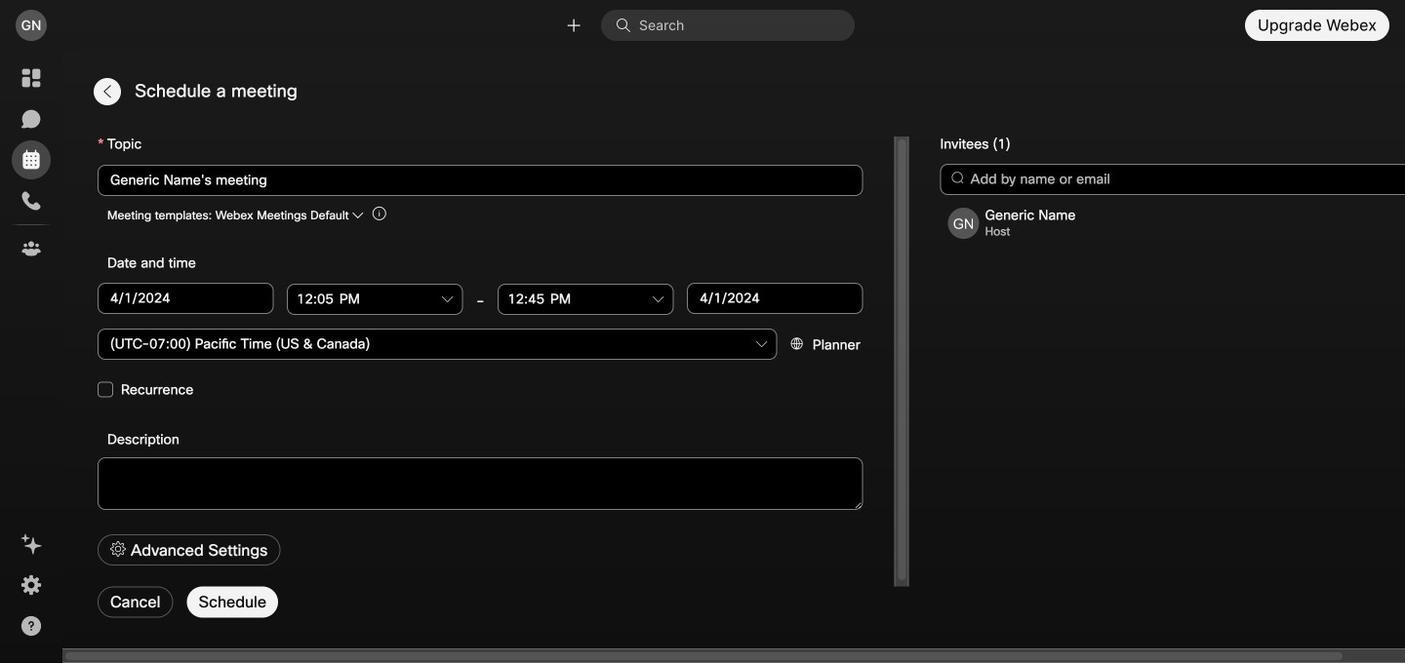Task type: describe. For each thing, give the bounding box(es) containing it.
webex tab list
[[12, 59, 51, 268]]



Task type: locate. For each thing, give the bounding box(es) containing it.
navigation
[[0, 51, 62, 664]]



Task type: vqa. For each thing, say whether or not it's contained in the screenshot.
Webex 'Tab List'
yes



